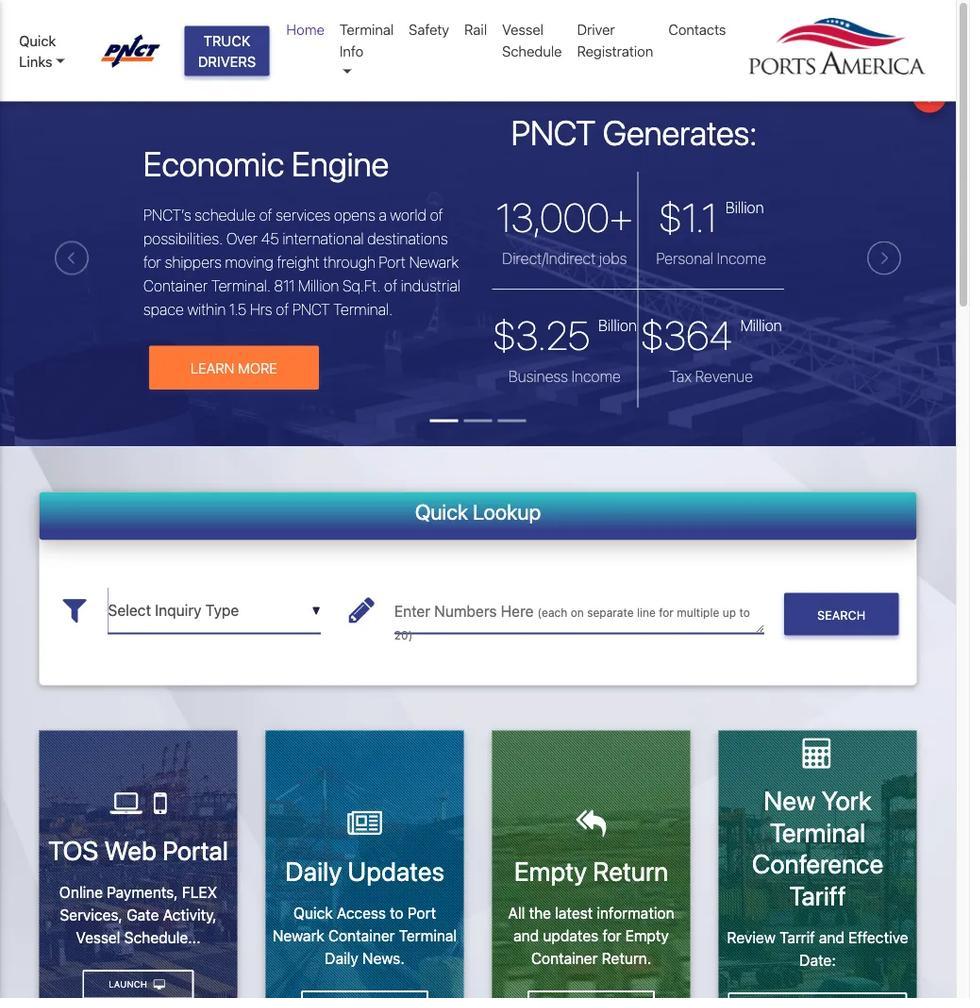 Task type: locate. For each thing, give the bounding box(es) containing it.
1 horizontal spatial quick
[[294, 905, 333, 923]]

return
[[593, 856, 669, 887]]

0 vertical spatial for
[[143, 253, 161, 271]]

1 horizontal spatial to
[[740, 606, 750, 619]]

1 vertical spatial quick
[[415, 500, 468, 524]]

truck
[[204, 32, 251, 48]]

quick left lookup
[[415, 500, 468, 524]]

2 horizontal spatial for
[[659, 606, 674, 619]]

economic
[[143, 144, 284, 184]]

of
[[259, 206, 272, 224], [430, 206, 443, 224], [384, 277, 397, 295], [276, 300, 289, 318]]

1 vertical spatial million
[[741, 317, 782, 335]]

1 vertical spatial for
[[659, 606, 674, 619]]

daily updates
[[285, 856, 444, 887]]

newark
[[409, 253, 459, 271], [273, 928, 324, 946]]

0 vertical spatial to
[[740, 606, 750, 619]]

world
[[390, 206, 427, 224]]

container down updates
[[531, 950, 598, 968]]

2 vertical spatial container
[[531, 950, 598, 968]]

personal
[[656, 250, 714, 268]]

contacts
[[669, 21, 726, 38]]

access
[[337, 905, 386, 923]]

port down destinations
[[379, 253, 406, 271]]

for inside (each on separate line for multiple up to 20)
[[659, 606, 674, 619]]

2 horizontal spatial terminal
[[770, 817, 866, 848]]

0 horizontal spatial vessel
[[76, 929, 120, 947]]

more
[[238, 359, 277, 376]]

for inside all the latest information and updates for empty container return.
[[603, 928, 622, 946]]

terminal. up 1.5
[[211, 277, 271, 295]]

0 vertical spatial million
[[298, 277, 339, 295]]

2 vertical spatial for
[[603, 928, 622, 946]]

pnct down 811 at the top left of the page
[[292, 300, 330, 318]]

of right hrs
[[276, 300, 289, 318]]

0 horizontal spatial terminal.
[[211, 277, 271, 295]]

for up return.
[[603, 928, 622, 946]]

(each on separate line for multiple up to 20)
[[394, 606, 750, 642]]

0 horizontal spatial terminal
[[340, 21, 394, 38]]

0 vertical spatial vessel
[[502, 21, 544, 38]]

empty down 'information'
[[626, 928, 669, 946]]

(each
[[538, 606, 568, 619]]

2 horizontal spatial container
[[531, 950, 598, 968]]

billion
[[726, 199, 764, 217], [599, 317, 637, 335]]

income
[[717, 250, 767, 268], [572, 368, 621, 386]]

2 vertical spatial terminal
[[399, 928, 457, 946]]

quick inside quick links link
[[19, 32, 56, 48]]

for inside "pnct's schedule of services opens a world of possibilities.                                 over 45 international destinations for shippers moving freight through port newark container terminal.                                 811 million sq.ft. of industrial space within 1.5 hrs of pnct terminal."
[[143, 253, 161, 271]]

vessel up schedule
[[502, 21, 544, 38]]

1 horizontal spatial income
[[717, 250, 767, 268]]

return.
[[602, 950, 652, 968]]

1 vertical spatial terminal
[[770, 817, 866, 848]]

0 vertical spatial empty
[[514, 856, 587, 887]]

0 vertical spatial newark
[[409, 253, 459, 271]]

terminal
[[340, 21, 394, 38], [770, 817, 866, 848], [399, 928, 457, 946]]

0 horizontal spatial quick
[[19, 32, 56, 48]]

1 horizontal spatial million
[[741, 317, 782, 335]]

$3.25
[[493, 312, 590, 359]]

truck drivers link
[[185, 26, 270, 76]]

web
[[104, 835, 157, 866]]

terminal info link
[[332, 11, 401, 90]]

0 horizontal spatial million
[[298, 277, 339, 295]]

possibilities.
[[143, 230, 223, 248]]

1 vertical spatial newark
[[273, 928, 324, 946]]

811
[[274, 277, 295, 295]]

container inside "pnct's schedule of services opens a world of possibilities.                                 over 45 international destinations for shippers moving freight through port newark container terminal.                                 811 million sq.ft. of industrial space within 1.5 hrs of pnct terminal."
[[143, 277, 208, 295]]

for
[[143, 253, 161, 271], [659, 606, 674, 619], [603, 928, 622, 946]]

generates:
[[603, 112, 757, 152]]

sq.ft.
[[343, 277, 381, 295]]

destinations
[[367, 230, 448, 248]]

terminal up the news.
[[399, 928, 457, 946]]

$364
[[641, 312, 732, 359]]

0 vertical spatial port
[[379, 253, 406, 271]]

engine
[[292, 144, 389, 184]]

and inside all the latest information and updates for empty container return.
[[514, 928, 539, 946]]

million up revenue
[[741, 317, 782, 335]]

1 horizontal spatial empty
[[626, 928, 669, 946]]

13,000+
[[496, 194, 633, 241]]

0 vertical spatial quick
[[19, 32, 56, 48]]

0 horizontal spatial container
[[143, 277, 208, 295]]

quick up links
[[19, 32, 56, 48]]

daily left the news.
[[325, 950, 359, 968]]

1 vertical spatial to
[[390, 905, 404, 923]]

0 horizontal spatial for
[[143, 253, 161, 271]]

drivers
[[198, 53, 256, 70]]

0 horizontal spatial pnct
[[292, 300, 330, 318]]

quick links
[[19, 32, 56, 70]]

1 vertical spatial container
[[328, 928, 395, 946]]

1 horizontal spatial and
[[819, 930, 845, 947]]

newark up industrial
[[409, 253, 459, 271]]

desktop image
[[154, 980, 165, 990]]

pnct inside "pnct's schedule of services opens a world of possibilities.                                 over 45 international destinations for shippers moving freight through port newark container terminal.                                 811 million sq.ft. of industrial space within 1.5 hrs of pnct terminal."
[[292, 300, 330, 318]]

1 horizontal spatial container
[[328, 928, 395, 946]]

1 horizontal spatial for
[[603, 928, 622, 946]]

launch
[[109, 980, 150, 990]]

0 vertical spatial pnct
[[511, 112, 596, 152]]

updates
[[543, 928, 599, 946]]

for down possibilities.
[[143, 253, 161, 271]]

tos web portal
[[48, 835, 228, 866]]

to right up
[[740, 606, 750, 619]]

schedule...
[[124, 929, 201, 947]]

income for $1.1
[[717, 250, 767, 268]]

flex
[[182, 884, 217, 902]]

international
[[283, 230, 364, 248]]

driver registration
[[577, 21, 654, 59]]

home
[[286, 21, 325, 38]]

payments,
[[107, 884, 178, 902]]

1 vertical spatial income
[[572, 368, 621, 386]]

terminal up info
[[340, 21, 394, 38]]

terminal. down sq.ft.
[[333, 300, 393, 318]]

13,000+ direct/indirect jobs
[[496, 194, 633, 268]]

income down the $3.25 billion
[[572, 368, 621, 386]]

billion for $3.25
[[599, 317, 637, 335]]

45
[[261, 230, 279, 248]]

None text field
[[108, 588, 321, 634], [394, 588, 764, 634], [108, 588, 321, 634], [394, 588, 764, 634]]

links
[[19, 53, 52, 70]]

review
[[727, 930, 776, 947]]

2 vertical spatial quick
[[294, 905, 333, 923]]

quick links link
[[19, 29, 83, 72]]

million
[[298, 277, 339, 295], [741, 317, 782, 335]]

1 vertical spatial terminal.
[[333, 300, 393, 318]]

daily up access
[[285, 856, 342, 887]]

1 horizontal spatial port
[[408, 905, 436, 923]]

billion down jobs
[[599, 317, 637, 335]]

million down freight
[[298, 277, 339, 295]]

container down access
[[328, 928, 395, 946]]

port
[[379, 253, 406, 271], [408, 905, 436, 923]]

container up 'space'
[[143, 277, 208, 295]]

1 horizontal spatial vessel
[[502, 21, 544, 38]]

vessel down services,
[[76, 929, 120, 947]]

tax revenue
[[670, 368, 753, 386]]

effective
[[849, 930, 909, 947]]

1 vertical spatial empty
[[626, 928, 669, 946]]

port inside "pnct's schedule of services opens a world of possibilities.                                 over 45 international destinations for shippers moving freight through port newark container terminal.                                 811 million sq.ft. of industrial space within 1.5 hrs of pnct terminal."
[[379, 253, 406, 271]]

on
[[571, 606, 584, 619]]

vessel inside vessel schedule
[[502, 21, 544, 38]]

0 horizontal spatial to
[[390, 905, 404, 923]]

million inside $364 million
[[741, 317, 782, 335]]

for right line
[[659, 606, 674, 619]]

0 vertical spatial container
[[143, 277, 208, 295]]

to right access
[[390, 905, 404, 923]]

0 vertical spatial income
[[717, 250, 767, 268]]

0 vertical spatial terminal.
[[211, 277, 271, 295]]

economic engine
[[143, 144, 389, 184]]

services,
[[60, 907, 123, 925]]

all the latest information and updates for empty container return.
[[508, 905, 675, 968]]

quick inside quick access to port newark container terminal daily news.
[[294, 905, 333, 923]]

0 horizontal spatial newark
[[273, 928, 324, 946]]

of up 45
[[259, 206, 272, 224]]

0 horizontal spatial port
[[379, 253, 406, 271]]

0 vertical spatial billion
[[726, 199, 764, 217]]

welcome to port newmark container terminal image
[[0, 69, 970, 553]]

1 horizontal spatial newark
[[409, 253, 459, 271]]

1 vertical spatial daily
[[325, 950, 359, 968]]

empty up the
[[514, 856, 587, 887]]

1 horizontal spatial pnct
[[511, 112, 596, 152]]

and
[[514, 928, 539, 946], [819, 930, 845, 947]]

and down all
[[514, 928, 539, 946]]

port inside quick access to port newark container terminal daily news.
[[408, 905, 436, 923]]

search button
[[784, 593, 899, 636]]

business
[[509, 368, 568, 386]]

schedule
[[502, 42, 562, 59]]

0 horizontal spatial income
[[572, 368, 621, 386]]

vessel schedule link
[[495, 11, 570, 69]]

1 vertical spatial vessel
[[76, 929, 120, 947]]

vessel inside online payments, flex services, gate activity, vessel schedule...
[[76, 929, 120, 947]]

1 vertical spatial port
[[408, 905, 436, 923]]

safety
[[409, 21, 449, 38]]

separate
[[587, 606, 634, 619]]

0 horizontal spatial billion
[[599, 317, 637, 335]]

1 horizontal spatial billion
[[726, 199, 764, 217]]

2 horizontal spatial quick
[[415, 500, 468, 524]]

pnct down schedule
[[511, 112, 596, 152]]

quick left access
[[294, 905, 333, 923]]

income down $1.1 billion
[[717, 250, 767, 268]]

new york terminal conference tariff
[[752, 785, 884, 912]]

port down updates
[[408, 905, 436, 923]]

billion inside $1.1 billion
[[726, 199, 764, 217]]

truck drivers
[[198, 32, 256, 70]]

personal income
[[656, 250, 767, 268]]

0 horizontal spatial and
[[514, 928, 539, 946]]

newark down the daily updates at the left of the page
[[273, 928, 324, 946]]

terminal.
[[211, 277, 271, 295], [333, 300, 393, 318]]

billion inside the $3.25 billion
[[599, 317, 637, 335]]

billion right $1.1
[[726, 199, 764, 217]]

terminal up conference
[[770, 817, 866, 848]]

1 horizontal spatial terminal
[[399, 928, 457, 946]]

1 vertical spatial billion
[[599, 317, 637, 335]]

portal
[[162, 835, 228, 866]]

1 vertical spatial pnct
[[292, 300, 330, 318]]

and up date:
[[819, 930, 845, 947]]



Task type: vqa. For each thing, say whether or not it's contained in the screenshot.


Task type: describe. For each thing, give the bounding box(es) containing it.
here
[[501, 602, 534, 620]]

0 vertical spatial terminal
[[340, 21, 394, 38]]

up
[[723, 606, 736, 619]]

enter numbers here
[[394, 602, 538, 620]]

container inside all the latest information and updates for empty container return.
[[531, 950, 598, 968]]

opens
[[334, 206, 376, 224]]

information
[[597, 905, 675, 923]]

driver registration link
[[570, 11, 661, 69]]

quick for access
[[294, 905, 333, 923]]

$1.1
[[659, 194, 717, 241]]

tos
[[48, 835, 99, 866]]

over
[[226, 230, 258, 248]]

conference
[[752, 849, 884, 880]]

numbers
[[434, 602, 497, 620]]

newark inside "pnct's schedule of services opens a world of possibilities.                                 over 45 international destinations for shippers moving freight through port newark container terminal.                                 811 million sq.ft. of industrial space within 1.5 hrs of pnct terminal."
[[409, 253, 459, 271]]

and inside review tarrif and effective date:
[[819, 930, 845, 947]]

billion for $1.1
[[726, 199, 764, 217]]

updates
[[348, 856, 444, 887]]

daily inside quick access to port newark container terminal daily news.
[[325, 950, 359, 968]]

safety link
[[401, 11, 457, 48]]

enter
[[394, 602, 431, 620]]

rail
[[465, 21, 487, 38]]

1 horizontal spatial terminal.
[[333, 300, 393, 318]]

pnct generates:
[[511, 112, 757, 152]]

line
[[637, 606, 656, 619]]

1.5
[[229, 300, 247, 318]]

empty return
[[514, 856, 669, 887]]

jobs
[[599, 250, 627, 268]]

$3.25 billion
[[493, 312, 637, 359]]

million inside "pnct's schedule of services opens a world of possibilities.                                 over 45 international destinations for shippers moving freight through port newark container terminal.                                 811 million sq.ft. of industrial space within 1.5 hrs of pnct terminal."
[[298, 277, 339, 295]]

new
[[764, 785, 816, 816]]

quick for lookup
[[415, 500, 468, 524]]

tarrif
[[780, 930, 815, 947]]

0 horizontal spatial empty
[[514, 856, 587, 887]]

$364 million
[[641, 312, 782, 359]]

container inside quick access to port newark container terminal daily news.
[[328, 928, 395, 946]]

$1.1 billion
[[659, 194, 764, 241]]

freight
[[277, 253, 320, 271]]

space
[[143, 300, 184, 318]]

of right the world at the top of the page
[[430, 206, 443, 224]]

newark inside quick access to port newark container terminal daily news.
[[273, 928, 324, 946]]

home link
[[279, 11, 332, 48]]

learn more
[[191, 359, 277, 376]]

driver
[[577, 21, 615, 38]]

quick lookup
[[415, 500, 541, 524]]

quick access to port newark container terminal daily news.
[[273, 905, 457, 968]]

online
[[59, 884, 103, 902]]

of right sq.ft.
[[384, 277, 397, 295]]

direct/indirect
[[502, 250, 596, 268]]

rail link
[[457, 11, 495, 48]]

latest
[[555, 905, 593, 923]]

pnct's schedule of services opens a world of possibilities.                                 over 45 international destinations for shippers moving freight through port newark container terminal.                                 811 million sq.ft. of industrial space within 1.5 hrs of pnct terminal.
[[143, 206, 461, 318]]

within
[[187, 300, 226, 318]]

date:
[[800, 952, 836, 970]]

multiple
[[677, 606, 720, 619]]

to inside quick access to port newark container terminal daily news.
[[390, 905, 404, 923]]

contacts link
[[661, 11, 734, 48]]

0 vertical spatial daily
[[285, 856, 342, 887]]

lookup
[[473, 500, 541, 524]]

empty inside all the latest information and updates for empty container return.
[[626, 928, 669, 946]]

all
[[508, 905, 525, 923]]

learn
[[191, 359, 234, 376]]

learn more button
[[149, 346, 319, 390]]

review tarrif and effective date:
[[727, 930, 909, 970]]

▼
[[312, 605, 321, 618]]

gate
[[127, 907, 159, 925]]

a
[[379, 206, 387, 224]]

search
[[818, 608, 866, 622]]

through
[[323, 253, 376, 271]]

quick for links
[[19, 32, 56, 48]]

pnct's
[[143, 206, 191, 224]]

hrs
[[250, 300, 272, 318]]

tax
[[670, 368, 692, 386]]

schedule
[[195, 206, 256, 224]]

revenue
[[695, 368, 753, 386]]

vessel schedule
[[502, 21, 562, 59]]

tariff
[[789, 880, 846, 912]]

the
[[529, 905, 551, 923]]

terminal inside 'new york terminal conference tariff'
[[770, 817, 866, 848]]

info
[[340, 42, 364, 59]]

launch link
[[83, 970, 194, 999]]

online payments, flex services, gate activity, vessel schedule...
[[59, 884, 217, 947]]

income for $3.25
[[572, 368, 621, 386]]

registration
[[577, 42, 654, 59]]

moving
[[225, 253, 273, 271]]

20)
[[394, 628, 413, 642]]

terminal info
[[340, 21, 394, 59]]

to inside (each on separate line for multiple up to 20)
[[740, 606, 750, 619]]

terminal inside quick access to port newark container terminal daily news.
[[399, 928, 457, 946]]



